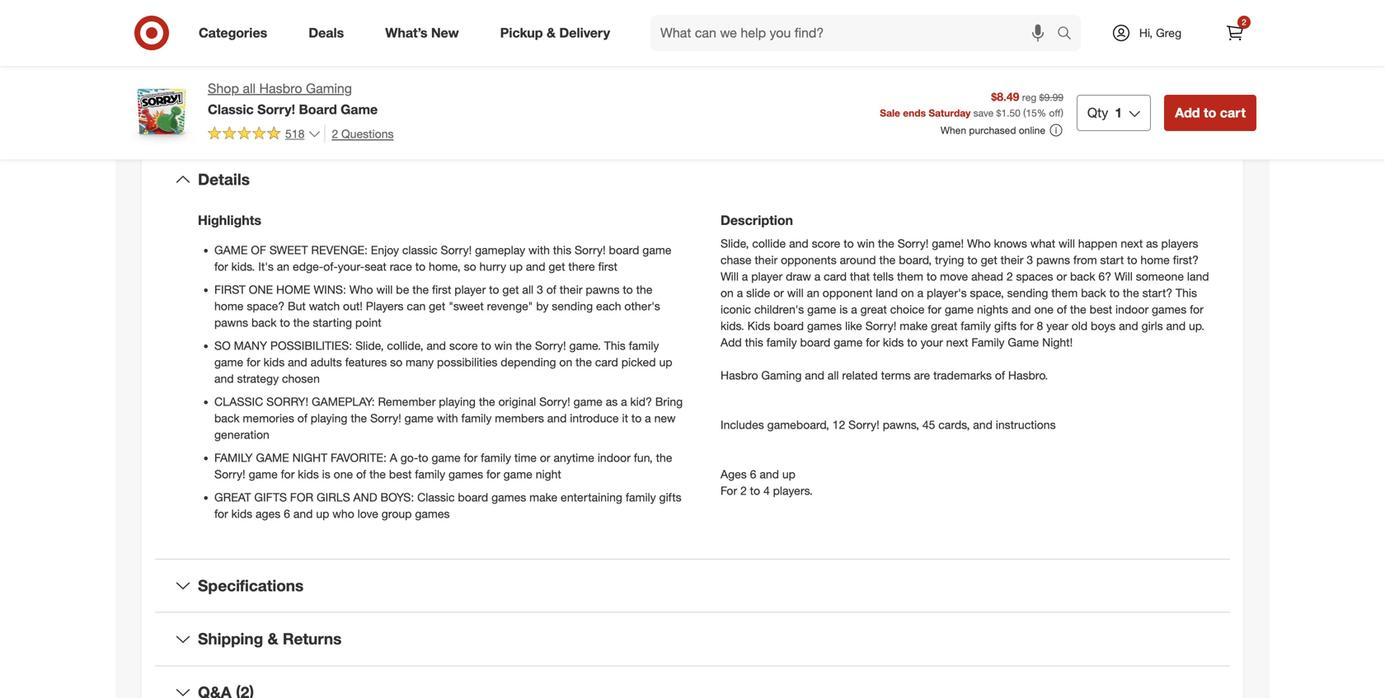 Task type: vqa. For each thing, say whether or not it's contained in the screenshot.
middle most
no



Task type: locate. For each thing, give the bounding box(es) containing it.
1 horizontal spatial one
[[1035, 303, 1054, 317]]

shipping & returns button
[[155, 613, 1231, 666]]

them
[[897, 270, 924, 284], [1052, 286, 1078, 300]]

this inside slide, collide and score to win the sorry! game! who knows what will happen next as players chase their opponents around the board, trying to get their 3 pawns from start to home first? will a player draw a card that tells them to move ahead 2 spaces or back 6? will someone land on a slide or will an opponent land on a player's space, sending them back to the start? this iconic children's game is a great choice for game nights and one of the best indoor games for kids. kids board games like sorry! make great family gifts for 8 year old boys and girls and up. add this family board game for kids to your next family game night!
[[1176, 286, 1197, 300]]

0 horizontal spatial or
[[540, 451, 551, 465]]

0 horizontal spatial one
[[334, 467, 353, 482]]

0 horizontal spatial 3
[[537, 283, 543, 297]]

on up choice
[[901, 286, 914, 300]]

family down kids
[[767, 335, 797, 350]]

sorry! up depending
[[535, 339, 566, 353]]

0 vertical spatial gifts
[[995, 319, 1017, 333]]

1 horizontal spatial indoor
[[1116, 303, 1149, 317]]

to inside the so many possibilities: slide, collide, and score to win the sorry! game. this family game for kids and adults features so many possibilities depending on the card picked up and strategy chosen
[[481, 339, 491, 353]]

knows
[[994, 237, 1028, 251]]

home up someone
[[1141, 253, 1170, 267]]

who inside first one home wins: who will be the first player to get all 3 of their pawns to the home space? but watch out! players can get "sweet revenge" by sending each other's pawns back to the starting point
[[350, 283, 373, 297]]

land down first?
[[1188, 270, 1210, 284]]

of-
[[323, 260, 338, 274]]

of up year
[[1057, 303, 1067, 317]]

1 horizontal spatial sending
[[1007, 286, 1049, 300]]

on
[[721, 286, 734, 300], [901, 286, 914, 300], [560, 355, 573, 370]]

0 vertical spatial game
[[341, 101, 378, 117]]

0 vertical spatial gaming
[[306, 80, 352, 96]]

1 horizontal spatial who
[[967, 237, 991, 251]]

0 horizontal spatial player
[[455, 283, 486, 297]]

best down a
[[389, 467, 412, 482]]

2 questions link
[[324, 124, 394, 143]]

score up possibilities
[[449, 339, 478, 353]]

0 vertical spatial as
[[1146, 237, 1158, 251]]

deals
[[309, 25, 344, 41]]

1 horizontal spatial first
[[598, 260, 618, 274]]

1 horizontal spatial gaming
[[762, 368, 802, 383]]

for up hasbro gaming and all related terms are trademarks of hasbro.
[[866, 335, 880, 350]]

pawns inside slide, collide and score to win the sorry! game! who knows what will happen next as players chase their opponents around the board, trying to get their 3 pawns from start to home first? will a player draw a card that tells them to move ahead 2 spaces or back 6? will someone land on a slide or will an opponent land on a player's space, sending them back to the start? this iconic children's game is a great choice for game nights and one of the best indoor games for kids. kids board games like sorry! make great family gifts for 8 year old boys and girls and up. add this family board game for kids to your next family game night!
[[1037, 253, 1071, 267]]

and inside game of sweet revenge: enjoy classic sorry! gameplay with this sorry! board game for kids. it's an edge-of-your-seat race to home, so hurry up and get there first
[[526, 260, 546, 274]]

kids. inside game of sweet revenge: enjoy classic sorry! gameplay with this sorry! board game for kids. it's an edge-of-your-seat race to home, so hurry up and get there first
[[231, 260, 255, 274]]

this down kids
[[745, 335, 764, 350]]

so down collide,
[[390, 355, 403, 370]]

returns
[[283, 630, 342, 649]]

images
[[415, 37, 458, 53]]

games inside family game night favorite: a go-to game for family time or anytime indoor fun, the sorry! game for kids is one of the best family games for game night
[[449, 467, 483, 482]]

show more images button
[[333, 27, 468, 64]]

0 horizontal spatial on
[[560, 355, 573, 370]]

get
[[981, 253, 998, 267], [549, 260, 565, 274], [503, 283, 519, 297], [429, 299, 446, 314]]

a up the it
[[621, 395, 627, 409]]

members
[[495, 411, 544, 426]]

1 vertical spatial add
[[721, 335, 742, 350]]

sending inside first one home wins: who will be the first player to get all 3 of their pawns to the home space? but watch out! players can get "sweet revenge" by sending each other's pawns back to the starting point
[[552, 299, 593, 314]]

gaming
[[306, 80, 352, 96], [762, 368, 802, 383]]

of down sorry!
[[298, 411, 307, 426]]

home
[[1141, 253, 1170, 267], [214, 299, 244, 314]]

game inside family game night favorite: a go-to game for family time or anytime indoor fun, the sorry! game for kids is one of the best family games for game night
[[256, 451, 289, 465]]

0 vertical spatial 3
[[1027, 253, 1033, 267]]

is down opponent
[[840, 303, 848, 317]]

1 vertical spatial next
[[947, 335, 969, 350]]

4
[[764, 484, 770, 498]]

& inside dropdown button
[[268, 630, 278, 649]]

includes gameboard, 12 sorry! pawns, 45 cards, and instructions
[[721, 418, 1056, 432]]

up right the picked
[[659, 355, 673, 370]]

to up possibilities
[[481, 339, 491, 353]]

1 vertical spatial all
[[522, 283, 534, 297]]

to inside add to cart button
[[1204, 105, 1217, 121]]

who up out!
[[350, 283, 373, 297]]

1 horizontal spatial card
[[824, 270, 847, 284]]

when
[[941, 124, 967, 136]]

1 vertical spatial card
[[595, 355, 618, 370]]

image of classic sorry! board game image
[[129, 79, 195, 145]]

sending inside slide, collide and score to win the sorry! game! who knows what will happen next as players chase their opponents around the board, trying to get their 3 pawns from start to home first? will a player draw a card that tells them to move ahead 2 spaces or back 6? will someone land on a slide or will an opponent land on a player's space, sending them back to the start? this iconic children's game is a great choice for game nights and one of the best indoor games for kids. kids board games like sorry! make great family gifts for 8 year old boys and girls and up. add this family board game for kids to your next family game night!
[[1007, 286, 1049, 300]]

as inside classic sorry! gameplay: remember playing the original sorry! game as a kid? bring back memories of playing the sorry! game with family members and introduce it to a new generation
[[606, 395, 618, 409]]

0 vertical spatial card
[[824, 270, 847, 284]]

one inside family game night favorite: a go-to game for family time or anytime indoor fun, the sorry! game for kids is one of the best family games for game night
[[334, 467, 353, 482]]

reg
[[1023, 91, 1037, 103]]

0 vertical spatial home
[[1141, 253, 1170, 267]]

instructions
[[996, 418, 1056, 432]]

win inside the so many possibilities: slide, collide, and score to win the sorry! game. this family game for kids and adults features so many possibilities depending on the card picked up and strategy chosen
[[495, 339, 512, 353]]

gifts down nights
[[995, 319, 1017, 333]]

0 vertical spatial classic
[[208, 101, 254, 117]]

sorry! up 518 link
[[257, 101, 295, 117]]

1 horizontal spatial this
[[745, 335, 764, 350]]

each
[[596, 299, 621, 314]]

go-
[[401, 451, 418, 465]]

and up opponents
[[789, 237, 809, 251]]

1 horizontal spatial home
[[1141, 253, 1170, 267]]

2
[[1242, 17, 1247, 27], [332, 126, 338, 141], [1007, 270, 1013, 284], [741, 484, 747, 498]]

best inside slide, collide and score to win the sorry! game! who knows what will happen next as players chase their opponents around the board, trying to get their 3 pawns from start to home first? will a player draw a card that tells them to move ahead 2 spaces or back 6? will someone land on a slide or will an opponent land on a player's space, sending them back to the start? this iconic children's game is a great choice for game nights and one of the best indoor games for kids. kids board games like sorry! make great family gifts for 8 year old boys and girls and up. add this family board game for kids to your next family game night!
[[1090, 303, 1113, 317]]

get inside slide, collide and score to win the sorry! game! who knows what will happen next as players chase their opponents around the board, trying to get their 3 pawns from start to home first? will a player draw a card that tells them to move ahead 2 spaces or back 6? will someone land on a slide or will an opponent land on a player's space, sending them back to the start? this iconic children's game is a great choice for game nights and one of the best indoor games for kids. kids board games like sorry! make great family gifts for 8 year old boys and girls and up. add this family board game for kids to your next family game night!
[[981, 253, 998, 267]]

classic sorry! board game, 5 of 8 image
[[129, 0, 394, 14]]

to left 4
[[750, 484, 760, 498]]

2 will from the left
[[1115, 270, 1133, 284]]

0 horizontal spatial as
[[606, 395, 618, 409]]

2 right for
[[741, 484, 747, 498]]

game down 8
[[1008, 335, 1039, 350]]

who inside slide, collide and score to win the sorry! game! who knows what will happen next as players chase their opponents around the board, trying to get their 3 pawns from start to home first? will a player draw a card that tells them to move ahead 2 spaces or back 6? will someone land on a slide or will an opponent land on a player's space, sending them back to the start? this iconic children's game is a great choice for game nights and one of the best indoor games for kids. kids board games like sorry! make great family gifts for 8 year old boys and girls and up. add this family board game for kids to your next family game night!
[[967, 237, 991, 251]]

or up night
[[540, 451, 551, 465]]

0 vertical spatial is
[[840, 303, 848, 317]]

who right game!
[[967, 237, 991, 251]]

player up slide
[[752, 270, 783, 284]]

for down many
[[247, 355, 260, 370]]

0 horizontal spatial an
[[277, 260, 290, 274]]

1 horizontal spatial classic
[[417, 490, 455, 505]]

who
[[967, 237, 991, 251], [350, 283, 373, 297]]

1 vertical spatial one
[[334, 467, 353, 482]]

win up depending
[[495, 339, 512, 353]]

0 vertical spatial &
[[547, 25, 556, 41]]

1 vertical spatial gifts
[[659, 490, 682, 505]]

family left members
[[461, 411, 492, 426]]

45
[[923, 418, 936, 432]]

for
[[721, 484, 737, 498]]

favorite:
[[331, 451, 387, 465]]

game up other's
[[643, 243, 672, 258]]

show
[[344, 37, 377, 53]]

1 horizontal spatial &
[[547, 25, 556, 41]]

hasbro gaming and all related terms are trademarks of hasbro.
[[721, 368, 1048, 383]]

remember
[[378, 395, 436, 409]]

all up revenge"
[[522, 283, 534, 297]]

possibilities
[[437, 355, 498, 370]]

0 horizontal spatial them
[[897, 270, 924, 284]]

to right start
[[1128, 253, 1138, 267]]

indoor inside family game night favorite: a go-to game for family time or anytime indoor fun, the sorry! game for kids is one of the best family games for game night
[[598, 451, 631, 465]]

them up year
[[1052, 286, 1078, 300]]

card inside the so many possibilities: slide, collide, and score to win the sorry! game. this family game for kids and adults features so many possibilities depending on the card picked up and strategy chosen
[[595, 355, 618, 370]]

sorry! down family
[[214, 467, 246, 482]]

1 horizontal spatial all
[[522, 283, 534, 297]]

so left hurry
[[464, 260, 476, 274]]

race
[[390, 260, 412, 274]]

8
[[1037, 319, 1044, 333]]

0 horizontal spatial win
[[495, 339, 512, 353]]

hasbro.
[[1009, 368, 1048, 383]]

games down start?
[[1152, 303, 1187, 317]]

is inside slide, collide and score to win the sorry! game! who knows what will happen next as players chase their opponents around the board, trying to get their 3 pawns from start to home first? will a player draw a card that tells them to move ahead 2 spaces or back 6? will someone land on a slide or will an opponent land on a player's space, sending them back to the start? this iconic children's game is a great choice for game nights and one of the best indoor games for kids. kids board games like sorry! make great family gifts for 8 year old boys and girls and up. add this family board game for kids to your next family game night!
[[840, 303, 848, 317]]

and down for
[[293, 507, 313, 521]]

home inside first one home wins: who will be the first player to get all 3 of their pawns to the home space? but watch out! players can get "sweet revenge" by sending each other's pawns back to the starting point
[[214, 299, 244, 314]]

be
[[396, 283, 409, 297]]

1 vertical spatial land
[[876, 286, 898, 300]]

& left returns
[[268, 630, 278, 649]]

home down first
[[214, 299, 244, 314]]

will down chase
[[721, 270, 739, 284]]

gameplay:
[[312, 395, 375, 409]]

1 vertical spatial with
[[437, 411, 458, 426]]

chosen
[[282, 372, 320, 386]]

game
[[214, 243, 248, 258], [256, 451, 289, 465]]

to right a
[[418, 451, 429, 465]]

0 horizontal spatial make
[[530, 490, 558, 505]]

game of sweet revenge: enjoy classic sorry! gameplay with this sorry! board game for kids. it's an edge-of-your-seat race to home, so hurry up and get there first
[[214, 243, 672, 274]]

player inside first one home wins: who will be the first player to get all 3 of their pawns to the home space? but watch out! players can get "sweet revenge" by sending each other's pawns back to the starting point
[[455, 283, 486, 297]]

as left 'players'
[[1146, 237, 1158, 251]]

player inside slide, collide and score to win the sorry! game! who knows what will happen next as players chase their opponents around the board, trying to get their 3 pawns from start to home first? will a player draw a card that tells them to move ahead 2 spaces or back 6? will someone land on a slide or will an opponent land on a player's space, sending them back to the start? this iconic children's game is a great choice for game nights and one of the best indoor games for kids. kids board games like sorry! make great family gifts for 8 year old boys and girls and up. add this family board game for kids to your next family game night!
[[752, 270, 783, 284]]

kids inside the so many possibilities: slide, collide, and score to win the sorry! game. this family game for kids and adults features so many possibilities depending on the card picked up and strategy chosen
[[264, 355, 285, 370]]

%
[[1037, 107, 1047, 119]]

possibilities:
[[270, 339, 352, 353]]

sending down spaces
[[1007, 286, 1049, 300]]

as inside slide, collide and score to win the sorry! game! who knows what will happen next as players chase their opponents around the board, trying to get their 3 pawns from start to home first? will a player draw a card that tells them to move ahead 2 spaces or back 6? will someone land on a slide or will an opponent land on a player's space, sending them back to the start? this iconic children's game is a great choice for game nights and one of the best indoor games for kids. kids board games like sorry! make great family gifts for 8 year old boys and girls and up. add this family board game for kids to your next family game night!
[[1146, 237, 1158, 251]]

1 horizontal spatial score
[[812, 237, 841, 251]]

game up 2 questions link
[[341, 101, 378, 117]]

1 horizontal spatial so
[[464, 260, 476, 274]]

collide,
[[387, 339, 423, 353]]

up up players. on the bottom
[[783, 467, 796, 482]]

for down great
[[214, 507, 228, 521]]

make inside slide, collide and score to win the sorry! game! who knows what will happen next as players chase their opponents around the board, trying to get their 3 pawns from start to home first? will a player draw a card that tells them to move ahead 2 spaces or back 6? will someone land on a slide or will an opponent land on a player's space, sending them back to the start? this iconic children's game is a great choice for game nights and one of the best indoor games for kids. kids board games like sorry! make great family gifts for 8 year old boys and girls and up. add this family board game for kids to your next family game night!
[[900, 319, 928, 333]]

0 vertical spatial all
[[243, 80, 256, 96]]

of inside family game night favorite: a go-to game for family time or anytime indoor fun, the sorry! game for kids is one of the best family games for game night
[[356, 467, 366, 482]]

0 horizontal spatial add
[[721, 335, 742, 350]]

1 horizontal spatial as
[[1146, 237, 1158, 251]]

0 horizontal spatial card
[[595, 355, 618, 370]]

wins:
[[314, 283, 346, 297]]

slide, up chase
[[721, 237, 749, 251]]

for inside game of sweet revenge: enjoy classic sorry! gameplay with this sorry! board game for kids. it's an edge-of-your-seat race to home, so hurry up and get there first
[[214, 260, 228, 274]]

gameplay
[[475, 243, 525, 258]]

this up there at the top of the page
[[553, 243, 572, 258]]

0 horizontal spatial slide,
[[356, 339, 384, 353]]

up inside game of sweet revenge: enjoy classic sorry! gameplay with this sorry! board game for kids. it's an edge-of-your-seat race to home, so hurry up and get there first
[[510, 260, 523, 274]]

enjoy
[[371, 243, 399, 258]]

indoor
[[1116, 303, 1149, 317], [598, 451, 631, 465]]

2 horizontal spatial or
[[1057, 270, 1067, 284]]

1 horizontal spatial slide,
[[721, 237, 749, 251]]

night
[[292, 451, 328, 465]]

0 horizontal spatial hasbro
[[259, 80, 302, 96]]

kids. down 'iconic'
[[721, 319, 745, 333]]

back down 6?
[[1081, 286, 1107, 300]]

1 vertical spatial best
[[389, 467, 412, 482]]

0 horizontal spatial best
[[389, 467, 412, 482]]

board
[[299, 101, 337, 117]]

518
[[285, 126, 305, 141]]

first?
[[1173, 253, 1199, 267]]

it's
[[258, 260, 274, 274]]

0 horizontal spatial this
[[604, 339, 626, 353]]

classic down family game night favorite: a go-to game for family time or anytime indoor fun, the sorry! game for kids is one of the best family games for game night
[[417, 490, 455, 505]]

0 vertical spatial first
[[598, 260, 618, 274]]

all inside first one home wins: who will be the first player to get all 3 of their pawns to the home space? but watch out! players can get "sweet revenge" by sending each other's pawns back to the starting point
[[522, 283, 534, 297]]

pickup & delivery
[[500, 25, 610, 41]]

pickup & delivery link
[[486, 15, 631, 51]]

game up gifts
[[249, 467, 278, 482]]

up inside ages 6 and up for 2 to 4 players.
[[783, 467, 796, 482]]

best up the boys
[[1090, 303, 1113, 317]]

of inside first one home wins: who will be the first player to get all 3 of their pawns to the home space? but watch out! players can get "sweet revenge" by sending each other's pawns back to the starting point
[[547, 283, 557, 297]]

indoor left fun,
[[598, 451, 631, 465]]

1 horizontal spatial them
[[1052, 286, 1078, 300]]

1 vertical spatial slide,
[[356, 339, 384, 353]]

What can we help you find? suggestions appear below search field
[[651, 15, 1061, 51]]

add to cart button
[[1165, 95, 1257, 131]]

back
[[1071, 270, 1096, 284], [1081, 286, 1107, 300], [251, 316, 277, 330], [214, 411, 240, 426]]

0 horizontal spatial classic
[[208, 101, 254, 117]]

to inside family game night favorite: a go-to game for family time or anytime indoor fun, the sorry! game for kids is one of the best family games for game night
[[418, 451, 429, 465]]

3 up the "by"
[[537, 283, 543, 297]]

1 vertical spatial 3
[[537, 283, 543, 297]]

2 right ahead
[[1007, 270, 1013, 284]]

sorry!
[[267, 395, 309, 409]]

to inside classic sorry! gameplay: remember playing the original sorry! game as a kid? bring back memories of playing the sorry! game with family members and introduce it to a new generation
[[632, 411, 642, 426]]

player
[[752, 270, 783, 284], [455, 283, 486, 297]]

board inside game of sweet revenge: enjoy classic sorry! gameplay with this sorry! board game for kids. it's an edge-of-your-seat race to home, so hurry up and get there first
[[609, 243, 639, 258]]

and up 4
[[760, 467, 779, 482]]

an right it's
[[277, 260, 290, 274]]

0 horizontal spatial great
[[861, 303, 887, 317]]

0 horizontal spatial first
[[432, 283, 451, 297]]

image gallery element
[[129, 0, 673, 64]]

opponent
[[823, 286, 873, 300]]

slide, inside slide, collide and score to win the sorry! game! who knows what will happen next as players chase their opponents around the board, trying to get their 3 pawns from start to home first? will a player draw a card that tells them to move ahead 2 spaces or back 6? will someone land on a slide or will an opponent land on a player's space, sending them back to the start? this iconic children's game is a great choice for game nights and one of the best indoor games for kids. kids board games like sorry! make great family gifts for 8 year old boys and girls and up. add this family board game for kids to your next family game night!
[[721, 237, 749, 251]]

0 horizontal spatial their
[[560, 283, 583, 297]]

home
[[276, 283, 310, 297]]

trying
[[935, 253, 964, 267]]

sorry! right the 12
[[849, 418, 880, 432]]

players
[[1162, 237, 1199, 251]]

pawns
[[1037, 253, 1071, 267], [586, 283, 620, 297], [214, 316, 248, 330]]

slide, inside the so many possibilities: slide, collide, and score to win the sorry! game. this family game for kids and adults features so many possibilities depending on the card picked up and strategy chosen
[[356, 339, 384, 353]]

sorry! up board,
[[898, 237, 929, 251]]

first right there at the top of the page
[[598, 260, 618, 274]]

home,
[[429, 260, 461, 274]]

gifts inside great gifts for girls and boys: classic board games make entertaining family gifts for kids ages 6 and up who love group games
[[659, 490, 682, 505]]

up down girls
[[316, 507, 329, 521]]

to down but
[[280, 316, 290, 330]]

game down the so
[[214, 355, 243, 370]]

are
[[914, 368, 930, 383]]

6 inside great gifts for girls and boys: classic board games make entertaining family gifts for kids ages 6 and up who love group games
[[284, 507, 290, 521]]

entertaining
[[561, 490, 623, 505]]

1 vertical spatial kids.
[[721, 319, 745, 333]]

includes
[[721, 418, 764, 432]]

on inside the so many possibilities: slide, collide, and score to win the sorry! game. this family game for kids and adults features so many possibilities depending on the card picked up and strategy chosen
[[560, 355, 573, 370]]

0 vertical spatial game
[[214, 243, 248, 258]]

gaming up gameboard,
[[762, 368, 802, 383]]

classic inside great gifts for girls and boys: classic board games make entertaining family gifts for kids ages 6 and up who love group games
[[417, 490, 455, 505]]

for up up.
[[1190, 303, 1204, 317]]

1 horizontal spatial will
[[1115, 270, 1133, 284]]

to down 6?
[[1110, 286, 1120, 300]]

for down player's
[[928, 303, 942, 317]]

12
[[833, 418, 846, 432]]

game
[[341, 101, 378, 117], [1008, 335, 1039, 350]]

1 vertical spatial score
[[449, 339, 478, 353]]

their inside first one home wins: who will be the first player to get all 3 of their pawns to the home space? but watch out! players can get "sweet revenge" by sending each other's pawns back to the starting point
[[560, 283, 583, 297]]

0 vertical spatial great
[[861, 303, 887, 317]]

up inside great gifts for girls and boys: classic board games make entertaining family gifts for kids ages 6 and up who love group games
[[316, 507, 329, 521]]

is inside family game night favorite: a go-to game for family time or anytime indoor fun, the sorry! game for kids is one of the best family games for game night
[[322, 467, 331, 482]]

1 horizontal spatial win
[[857, 237, 875, 251]]

1 horizontal spatial will
[[787, 286, 804, 300]]

up
[[510, 260, 523, 274], [659, 355, 673, 370], [783, 467, 796, 482], [316, 507, 329, 521]]

kids. down "of"
[[231, 260, 255, 274]]

0 vertical spatial next
[[1121, 237, 1143, 251]]

game down "like"
[[834, 335, 863, 350]]

0 horizontal spatial next
[[947, 335, 969, 350]]

who
[[333, 507, 354, 521]]

games left "like"
[[807, 319, 842, 333]]

1 horizontal spatial hasbro
[[721, 368, 758, 383]]

0 vertical spatial score
[[812, 237, 841, 251]]

great up "like"
[[861, 303, 887, 317]]

there
[[569, 260, 595, 274]]

0 horizontal spatial home
[[214, 299, 244, 314]]

0 vertical spatial so
[[464, 260, 476, 274]]

and left the introduce
[[547, 411, 567, 426]]

night
[[536, 467, 562, 482]]

0 horizontal spatial will
[[376, 283, 393, 297]]

can
[[407, 299, 426, 314]]

will down draw
[[787, 286, 804, 300]]

point
[[355, 316, 382, 330]]

1 horizontal spatial with
[[529, 243, 550, 258]]

great up the your
[[931, 319, 958, 333]]

iconic
[[721, 303, 751, 317]]

or right spaces
[[1057, 270, 1067, 284]]

kids down night
[[298, 467, 319, 482]]

with up family game night favorite: a go-to game for family time or anytime indoor fun, the sorry! game for kids is one of the best family games for game night
[[437, 411, 458, 426]]

of inside slide, collide and score to win the sorry! game! who knows what will happen next as players chase their opponents around the board, trying to get their 3 pawns from start to home first? will a player draw a card that tells them to move ahead 2 spaces or back 6? will someone land on a slide or will an opponent land on a player's space, sending them back to the start? this iconic children's game is a great choice for game nights and one of the best indoor games for kids. kids board games like sorry! make great family gifts for 8 year old boys and girls and up. add this family board game for kids to your next family game night!
[[1057, 303, 1067, 317]]

1 vertical spatial classic
[[417, 490, 455, 505]]

add left cart
[[1175, 105, 1200, 121]]

1 horizontal spatial this
[[1176, 286, 1197, 300]]

one up 8
[[1035, 303, 1054, 317]]

all
[[243, 80, 256, 96], [522, 283, 534, 297], [828, 368, 839, 383]]

1 vertical spatial or
[[774, 286, 784, 300]]

1 horizontal spatial or
[[774, 286, 784, 300]]

0 vertical spatial or
[[1057, 270, 1067, 284]]

1 vertical spatial so
[[390, 355, 403, 370]]

nights
[[977, 303, 1009, 317]]

get up ahead
[[981, 253, 998, 267]]

ages 6 and up for 2 to 4 players.
[[721, 467, 813, 498]]

0 vertical spatial land
[[1188, 270, 1210, 284]]

1 horizontal spatial game
[[256, 451, 289, 465]]

0 horizontal spatial who
[[350, 283, 373, 297]]

1 horizontal spatial 3
[[1027, 253, 1033, 267]]

1 horizontal spatial great
[[931, 319, 958, 333]]

0 vertical spatial one
[[1035, 303, 1054, 317]]

purchased
[[969, 124, 1016, 136]]

family game night favorite: a go-to game for family time or anytime indoor fun, the sorry! game for kids is one of the best family games for game night
[[214, 451, 673, 482]]

sorry! up there at the top of the page
[[575, 243, 606, 258]]

one
[[249, 283, 273, 297]]

details
[[198, 170, 250, 189]]

0 vertical spatial them
[[897, 270, 924, 284]]

card up opponent
[[824, 270, 847, 284]]

1 vertical spatial as
[[606, 395, 618, 409]]

2 vertical spatial all
[[828, 368, 839, 383]]

a left new
[[645, 411, 651, 426]]

delivery
[[560, 25, 610, 41]]

card down 'game.'
[[595, 355, 618, 370]]

3 inside first one home wins: who will be the first player to get all 3 of their pawns to the home space? but watch out! players can get "sweet revenge" by sending each other's pawns back to the starting point
[[537, 283, 543, 297]]

2 up the "sponsored"
[[1242, 17, 1247, 27]]

0 horizontal spatial gifts
[[659, 490, 682, 505]]

for up for
[[281, 467, 295, 482]]

for inside great gifts for girls and boys: classic board games make entertaining family gifts for kids ages 6 and up who love group games
[[214, 507, 228, 521]]

them down board,
[[897, 270, 924, 284]]

this right start?
[[1176, 286, 1197, 300]]

0 horizontal spatial game
[[341, 101, 378, 117]]

home inside slide, collide and score to win the sorry! game! who knows what will happen next as players chase their opponents around the board, trying to get their 3 pawns from start to home first? will a player draw a card that tells them to move ahead 2 spaces or back 6? will someone land on a slide or will an opponent land on a player's space, sending them back to the start? this iconic children's game is a great choice for game nights and one of the best indoor games for kids. kids board games like sorry! make great family gifts for 8 year old boys and girls and up. add this family board game for kids to your next family game night!
[[1141, 253, 1170, 267]]

$
[[997, 107, 1002, 119]]

so inside game of sweet revenge: enjoy classic sorry! gameplay with this sorry! board game for kids. it's an edge-of-your-seat race to home, so hurry up and get there first
[[464, 260, 476, 274]]

revenge"
[[487, 299, 533, 314]]

sorry! inside family game night favorite: a go-to game for family time or anytime indoor fun, the sorry! game for kids is one of the best family games for game night
[[214, 467, 246, 482]]

an inside slide, collide and score to win the sorry! game! who knows what will happen next as players chase their opponents around the board, trying to get their 3 pawns from start to home first? will a player draw a card that tells them to move ahead 2 spaces or back 6? will someone land on a slide or will an opponent land on a player's space, sending them back to the start? this iconic children's game is a great choice for game nights and one of the best indoor games for kids. kids board games like sorry! make great family gifts for 8 year old boys and girls and up. add this family board game for kids to your next family game night!
[[807, 286, 820, 300]]

family inside great gifts for girls and boys: classic board games make entertaining family gifts for kids ages 6 and up who love group games
[[626, 490, 656, 505]]

on down 'game.'
[[560, 355, 573, 370]]

& for shipping
[[268, 630, 278, 649]]

1 horizontal spatial game
[[1008, 335, 1039, 350]]



Task type: describe. For each thing, give the bounding box(es) containing it.
to up around
[[844, 237, 854, 251]]

games down time
[[492, 490, 526, 505]]

make inside great gifts for girls and boys: classic board games make entertaining family gifts for kids ages 6 and up who love group games
[[530, 490, 558, 505]]

group
[[382, 507, 412, 521]]

3 inside slide, collide and score to win the sorry! game! who knows what will happen next as players chase their opponents around the board, trying to get their 3 pawns from start to home first? will a player draw a card that tells them to move ahead 2 spaces or back 6? will someone land on a slide or will an opponent land on a player's space, sending them back to the start? this iconic children's game is a great choice for game nights and one of the best indoor games for kids. kids board games like sorry! make great family gifts for 8 year old boys and girls and up. add this family board game for kids to your next family game night!
[[1027, 253, 1033, 267]]

anytime
[[554, 451, 595, 465]]

game inside game of sweet revenge: enjoy classic sorry! gameplay with this sorry! board game for kids. it's an edge-of-your-seat race to home, so hurry up and get there first
[[643, 243, 672, 258]]

2 horizontal spatial on
[[901, 286, 914, 300]]

family down go-
[[415, 467, 445, 482]]

or inside family game night favorite: a go-to game for family time or anytime indoor fun, the sorry! game for kids is one of the best family games for game night
[[540, 451, 551, 465]]

back down 'from'
[[1071, 270, 1096, 284]]

add inside add to cart button
[[1175, 105, 1200, 121]]

description
[[721, 213, 793, 229]]

of left hasbro.
[[995, 368, 1005, 383]]

2 horizontal spatial their
[[1001, 253, 1024, 267]]

bring
[[655, 395, 683, 409]]

kid?
[[631, 395, 652, 409]]

and inside ages 6 and up for 2 to 4 players.
[[760, 467, 779, 482]]

deals link
[[295, 15, 365, 51]]

1 horizontal spatial next
[[1121, 237, 1143, 251]]

a up choice
[[918, 286, 924, 300]]

family
[[972, 335, 1005, 350]]

game right go-
[[432, 451, 461, 465]]

children's
[[755, 303, 804, 317]]

classic
[[402, 243, 438, 258]]

add to cart
[[1175, 105, 1246, 121]]

shop all hasbro gaming classic sorry! board game
[[208, 80, 378, 117]]

first inside first one home wins: who will be the first player to get all 3 of their pawns to the home space? but watch out! players can get "sweet revenge" by sending each other's pawns back to the starting point
[[432, 283, 451, 297]]

1 vertical spatial playing
[[311, 411, 348, 426]]

hi,
[[1140, 26, 1153, 40]]

what
[[1031, 237, 1056, 251]]

opponents
[[781, 253, 837, 267]]

will inside first one home wins: who will be the first player to get all 3 of their pawns to the home space? but watch out! players can get "sweet revenge" by sending each other's pawns back to the starting point
[[376, 283, 393, 297]]

many
[[406, 355, 434, 370]]

happen
[[1079, 237, 1118, 251]]

6?
[[1099, 270, 1112, 284]]

add inside slide, collide and score to win the sorry! game! who knows what will happen next as players chase their opponents around the board, trying to get their 3 pawns from start to home first? will a player draw a card that tells them to move ahead 2 spaces or back 6? will someone land on a slide or will an opponent land on a player's space, sending them back to the start? this iconic children's game is a great choice for game nights and one of the best indoor games for kids. kids board games like sorry! make great family gifts for 8 year old boys and girls and up. add this family board game for kids to your next family game night!
[[721, 335, 742, 350]]

for left 8
[[1020, 319, 1034, 333]]

"sweet
[[449, 299, 484, 314]]

to up other's
[[623, 283, 633, 297]]

and left related
[[805, 368, 825, 383]]

so many possibilities: slide, collide, and score to win the sorry! game. this family game for kids and adults features so many possibilities depending on the card picked up and strategy chosen
[[214, 339, 673, 386]]

get inside game of sweet revenge: enjoy classic sorry! gameplay with this sorry! board game for kids. it's an edge-of-your-seat race to home, so hurry up and get there first
[[549, 260, 565, 274]]

games right group
[[415, 507, 450, 521]]

score inside slide, collide and score to win the sorry! game! who knows what will happen next as players chase their opponents around the board, trying to get their 3 pawns from start to home first? will a player draw a card that tells them to move ahead 2 spaces or back 6? will someone land on a slide or will an opponent land on a player's space, sending them back to the start? this iconic children's game is a great choice for game nights and one of the best indoor games for kids. kids board games like sorry! make great family gifts for 8 year old boys and girls and up. add this family board game for kids to your next family game night!
[[812, 237, 841, 251]]

saturday
[[929, 107, 971, 119]]

card inside slide, collide and score to win the sorry! game! who knows what will happen next as players chase their opponents around the board, trying to get their 3 pawns from start to home first? will a player draw a card that tells them to move ahead 2 spaces or back 6? will someone land on a slide or will an opponent land on a player's space, sending them back to the start? this iconic children's game is a great choice for game nights and one of the best indoor games for kids. kids board games like sorry! make great family gifts for 8 year old boys and girls and up. add this family board game for kids to your next family game night!
[[824, 270, 847, 284]]

sorry! down remember
[[370, 411, 401, 426]]

and inside classic sorry! gameplay: remember playing the original sorry! game as a kid? bring back memories of playing the sorry! game with family members and introduce it to a new generation
[[547, 411, 567, 426]]

around
[[840, 253, 876, 267]]

game inside the so many possibilities: slide, collide, and score to win the sorry! game. this family game for kids and adults features so many possibilities depending on the card picked up and strategy chosen
[[214, 355, 243, 370]]

cards,
[[939, 418, 970, 432]]

best inside family game night favorite: a go-to game for family time or anytime indoor fun, the sorry! game for kids is one of the best family games for game night
[[389, 467, 412, 482]]

kids inside slide, collide and score to win the sorry! game! who knows what will happen next as players chase their opponents around the board, trying to get their 3 pawns from start to home first? will a player draw a card that tells them to move ahead 2 spaces or back 6? will someone land on a slide or will an opponent land on a player's space, sending them back to the start? this iconic children's game is a great choice for game nights and one of the best indoor games for kids. kids board games like sorry! make great family gifts for 8 year old boys and girls and up. add this family board game for kids to your next family game night!
[[883, 335, 904, 350]]

get up revenge"
[[503, 283, 519, 297]]

and right nights
[[1012, 303, 1031, 317]]

1 vertical spatial hasbro
[[721, 368, 758, 383]]

0 vertical spatial playing
[[439, 395, 476, 409]]

a up 'iconic'
[[737, 286, 743, 300]]

related
[[842, 368, 878, 383]]

save
[[974, 107, 994, 119]]

an inside game of sweet revenge: enjoy classic sorry! gameplay with this sorry! board game for kids. it's an edge-of-your-seat race to home, so hurry up and get there first
[[277, 260, 290, 274]]

game inside shop all hasbro gaming classic sorry! board game
[[341, 101, 378, 117]]

show more images
[[344, 37, 458, 53]]

kids. inside slide, collide and score to win the sorry! game! who knows what will happen next as players chase their opponents around the board, trying to get their 3 pawns from start to home first? will a player draw a card that tells them to move ahead 2 spaces or back 6? will someone land on a slide or will an opponent land on a player's space, sending them back to the start? this iconic children's game is a great choice for game nights and one of the best indoor games for kids. kids board games like sorry! make great family gifts for 8 year old boys and girls and up. add this family board game for kids to your next family game night!
[[721, 319, 745, 333]]

like
[[845, 319, 863, 333]]

for left night
[[487, 467, 500, 482]]

game!
[[932, 237, 964, 251]]

game down opponent
[[808, 303, 837, 317]]

gaming inside shop all hasbro gaming classic sorry! board game
[[306, 80, 352, 96]]

pickup
[[500, 25, 543, 41]]

players.
[[773, 484, 813, 498]]

and left girls
[[1119, 319, 1139, 333]]

greg
[[1156, 26, 1182, 40]]

highlights
[[198, 213, 261, 229]]

edge-
[[293, 260, 324, 274]]

so inside the so many possibilities: slide, collide, and score to win the sorry! game. this family game for kids and adults features so many possibilities depending on the card picked up and strategy chosen
[[390, 355, 403, 370]]

to left the your
[[907, 335, 918, 350]]

terms
[[881, 368, 911, 383]]

to up ahead
[[968, 253, 978, 267]]

game inside game of sweet revenge: enjoy classic sorry! gameplay with this sorry! board game for kids. it's an edge-of-your-seat race to home, so hurry up and get there first
[[214, 243, 248, 258]]

)
[[1061, 107, 1064, 119]]

watch
[[309, 299, 340, 314]]

a down opponents
[[815, 270, 821, 284]]

game down time
[[504, 467, 533, 482]]

sweet
[[270, 243, 308, 258]]

to inside game of sweet revenge: enjoy classic sorry! gameplay with this sorry! board game for kids. it's an edge-of-your-seat race to home, so hurry up and get there first
[[415, 260, 426, 274]]

0 horizontal spatial land
[[876, 286, 898, 300]]

search
[[1050, 26, 1090, 43]]

and up chosen
[[288, 355, 307, 370]]

girls
[[317, 490, 350, 505]]

to up revenge"
[[489, 283, 499, 297]]

for
[[290, 490, 313, 505]]

one inside slide, collide and score to win the sorry! game! who knows what will happen next as players chase their opponents around the board, trying to get their 3 pawns from start to home first? will a player draw a card that tells them to move ahead 2 spaces or back 6? will someone land on a slide or will an opponent land on a player's space, sending them back to the start? this iconic children's game is a great choice for game nights and one of the best indoor games for kids. kids board games like sorry! make great family gifts for 8 year old boys and girls and up. add this family board game for kids to your next family game night!
[[1035, 303, 1054, 317]]

game up the introduce
[[574, 395, 603, 409]]

choice
[[890, 303, 925, 317]]

of
[[251, 243, 266, 258]]

cart
[[1220, 105, 1246, 121]]

of inside classic sorry! gameplay: remember playing the original sorry! game as a kid? bring back memories of playing the sorry! game with family members and introduce it to a new generation
[[298, 411, 307, 426]]

back inside first one home wins: who will be the first player to get all 3 of their pawns to the home space? but watch out! players can get "sweet revenge" by sending each other's pawns back to the starting point
[[251, 316, 277, 330]]

gifts inside slide, collide and score to win the sorry! game! who knows what will happen next as players chase their opponents around the board, trying to get their 3 pawns from start to home first? will a player draw a card that tells them to move ahead 2 spaces or back 6? will someone land on a slide or will an opponent land on a player's space, sending them back to the start? this iconic children's game is a great choice for game nights and one of the best indoor games for kids. kids board games like sorry! make great family gifts for 8 year old boys and girls and up. add this family board game for kids to your next family game night!
[[995, 319, 1017, 333]]

hasbro inside shop all hasbro gaming classic sorry! board game
[[259, 80, 302, 96]]

but
[[288, 299, 306, 314]]

boys:
[[381, 490, 414, 505]]

sorry! inside shop all hasbro gaming classic sorry! board game
[[257, 101, 295, 117]]

to up player's
[[927, 270, 937, 284]]

out!
[[343, 299, 363, 314]]

a
[[390, 451, 397, 465]]

and left up.
[[1167, 319, 1186, 333]]

6 inside ages 6 and up for 2 to 4 players.
[[750, 467, 757, 482]]

shop
[[208, 80, 239, 96]]

and up the many
[[427, 339, 446, 353]]

with inside classic sorry! gameplay: remember playing the original sorry! game as a kid? bring back memories of playing the sorry! game with family members and introduce it to a new generation
[[437, 411, 458, 426]]

seat
[[365, 260, 387, 274]]

first inside game of sweet revenge: enjoy classic sorry! gameplay with this sorry! board game for kids. it's an edge-of-your-seat race to home, so hurry up and get there first
[[598, 260, 618, 274]]

adults
[[311, 355, 342, 370]]

and up 'classic' on the left of page
[[214, 372, 234, 386]]

family inside the so many possibilities: slide, collide, and score to win the sorry! game. this family game for kids and adults features so many possibilities depending on the card picked up and strategy chosen
[[629, 339, 659, 353]]

board inside great gifts for girls and boys: classic board games make entertaining family gifts for kids ages 6 and up who love group games
[[458, 490, 488, 505]]

2 inside slide, collide and score to win the sorry! game! who knows what will happen next as players chase their opponents around the board, trying to get their 3 pawns from start to home first? will a player draw a card that tells them to move ahead 2 spaces or back 6? will someone land on a slide or will an opponent land on a player's space, sending them back to the start? this iconic children's game is a great choice for game nights and one of the best indoor games for kids. kids board games like sorry! make great family gifts for 8 year old boys and girls and up. add this family board game for kids to your next family game night!
[[1007, 270, 1013, 284]]

sorry! right "like"
[[866, 319, 897, 333]]

ahead
[[972, 270, 1004, 284]]

and inside great gifts for girls and boys: classic board games make entertaining family gifts for kids ages 6 and up who love group games
[[293, 507, 313, 521]]

family up the family
[[961, 319, 991, 333]]

so
[[214, 339, 231, 353]]

kids inside great gifts for girls and boys: classic board games make entertaining family gifts for kids ages 6 and up who love group games
[[231, 507, 252, 521]]

new
[[431, 25, 459, 41]]

to inside ages 6 and up for 2 to 4 players.
[[750, 484, 760, 498]]

& for pickup
[[547, 25, 556, 41]]

family inside classic sorry! gameplay: remember playing the original sorry! game as a kid? bring back memories of playing the sorry! game with family members and introduce it to a new generation
[[461, 411, 492, 426]]

many
[[234, 339, 267, 353]]

this inside the so many possibilities: slide, collide, and score to win the sorry! game. this family game for kids and adults features so many possibilities depending on the card picked up and strategy chosen
[[604, 339, 626, 353]]

2 horizontal spatial will
[[1059, 237, 1075, 251]]

1 vertical spatial gaming
[[762, 368, 802, 383]]

what's
[[385, 25, 428, 41]]

1 horizontal spatial on
[[721, 286, 734, 300]]

picked
[[622, 355, 656, 370]]

this inside game of sweet revenge: enjoy classic sorry! gameplay with this sorry! board game for kids. it's an edge-of-your-seat race to home, so hurry up and get there first
[[553, 243, 572, 258]]

online
[[1019, 124, 1046, 136]]

spaces
[[1016, 270, 1054, 284]]

strategy
[[237, 372, 279, 386]]

it
[[622, 411, 628, 426]]

players
[[366, 299, 404, 314]]

all inside shop all hasbro gaming classic sorry! board game
[[243, 80, 256, 96]]

back inside classic sorry! gameplay: remember playing the original sorry! game as a kid? bring back memories of playing the sorry! game with family members and introduce it to a new generation
[[214, 411, 240, 426]]

that
[[850, 270, 870, 284]]

a up "like"
[[851, 303, 858, 317]]

introduce
[[570, 411, 619, 426]]

win inside slide, collide and score to win the sorry! game! who knows what will happen next as players chase their opponents around the board, trying to get their 3 pawns from start to home first? will a player draw a card that tells them to move ahead 2 spaces or back 6? will someone land on a slide or will an opponent land on a player's space, sending them back to the start? this iconic children's game is a great choice for game nights and one of the best indoor games for kids. kids board games like sorry! make great family gifts for 8 year old boys and girls and up. add this family board game for kids to your next family game night!
[[857, 237, 875, 251]]

revenge:
[[311, 243, 368, 258]]

1 will from the left
[[721, 270, 739, 284]]

game inside slide, collide and score to win the sorry! game! who knows what will happen next as players chase their opponents around the board, trying to get their 3 pawns from start to home first? will a player draw a card that tells them to move ahead 2 spaces or back 6? will someone land on a slide or will an opponent land on a player's space, sending them back to the start? this iconic children's game is a great choice for game nights and one of the best indoor games for kids. kids board games like sorry! make great family gifts for 8 year old boys and girls and up. add this family board game for kids to your next family game night!
[[1008, 335, 1039, 350]]

1 horizontal spatial their
[[755, 253, 778, 267]]

this inside slide, collide and score to win the sorry! game! who knows what will happen next as players chase their opponents around the board, trying to get their 3 pawns from start to home first? will a player draw a card that tells them to move ahead 2 spaces or back 6? will someone land on a slide or will an opponent land on a player's space, sending them back to the start? this iconic children's game is a great choice for game nights and one of the best indoor games for kids. kids board games like sorry! make great family gifts for 8 year old boys and girls and up. add this family board game for kids to your next family game night!
[[745, 335, 764, 350]]

and
[[353, 490, 377, 505]]

start?
[[1143, 286, 1173, 300]]

trademarks
[[934, 368, 992, 383]]

with inside game of sweet revenge: enjoy classic sorry! gameplay with this sorry! board game for kids. it's an edge-of-your-seat race to home, so hurry up and get there first
[[529, 243, 550, 258]]

time
[[515, 451, 537, 465]]

a down chase
[[742, 270, 748, 284]]

sorry! up home,
[[441, 243, 472, 258]]

2 questions
[[332, 126, 394, 141]]

indoor inside slide, collide and score to win the sorry! game! who knows what will happen next as players chase their opponents around the board, trying to get their 3 pawns from start to home first? will a player draw a card that tells them to move ahead 2 spaces or back 6? will someone land on a slide or will an opponent land on a player's space, sending them back to the start? this iconic children's game is a great choice for game nights and one of the best indoor games for kids. kids board games like sorry! make great family gifts for 8 year old boys and girls and up. add this family board game for kids to your next family game night!
[[1116, 303, 1149, 317]]

for down classic sorry! gameplay: remember playing the original sorry! game as a kid? bring back memories of playing the sorry! game with family members and introduce it to a new generation
[[464, 451, 478, 465]]

and right cards, on the right
[[973, 418, 993, 432]]

slide
[[746, 286, 771, 300]]

game down remember
[[405, 411, 434, 426]]

game down player's
[[945, 303, 974, 317]]

space,
[[970, 286, 1004, 300]]

get right can
[[429, 299, 446, 314]]

classic inside shop all hasbro gaming classic sorry! board game
[[208, 101, 254, 117]]

kids inside family game night favorite: a go-to game for family time or anytime indoor fun, the sorry! game for kids is one of the best family games for game night
[[298, 467, 319, 482]]

sorry! right original
[[539, 395, 571, 409]]

up.
[[1189, 319, 1205, 333]]

qty
[[1088, 105, 1109, 121]]

classic sorry! gameplay: remember playing the original sorry! game as a kid? bring back memories of playing the sorry! game with family members and introduce it to a new generation
[[214, 395, 683, 442]]

2 vertical spatial pawns
[[214, 316, 248, 330]]

score inside the so many possibilities: slide, collide, and score to win the sorry! game. this family game for kids and adults features so many possibilities depending on the card picked up and strategy chosen
[[449, 339, 478, 353]]

space?
[[247, 299, 285, 314]]

sorry! inside the so many possibilities: slide, collide, and score to win the sorry! game. this family game for kids and adults features so many possibilities depending on the card picked up and strategy chosen
[[535, 339, 566, 353]]

family left time
[[481, 451, 511, 465]]

2 down board on the left of the page
[[332, 126, 338, 141]]

1 horizontal spatial pawns
[[586, 283, 620, 297]]

great gifts for girls and boys: classic board games make entertaining family gifts for kids ages 6 and up who love group games
[[214, 490, 682, 521]]

for inside the so many possibilities: slide, collide, and score to win the sorry! game. this family game for kids and adults features so many possibilities depending on the card picked up and strategy chosen
[[247, 355, 260, 370]]

original
[[499, 395, 536, 409]]

$9.99
[[1040, 91, 1064, 103]]

up inside the so many possibilities: slide, collide, and score to win the sorry! game. this family game for kids and adults features so many possibilities depending on the card picked up and strategy chosen
[[659, 355, 673, 370]]

first
[[214, 283, 246, 297]]



